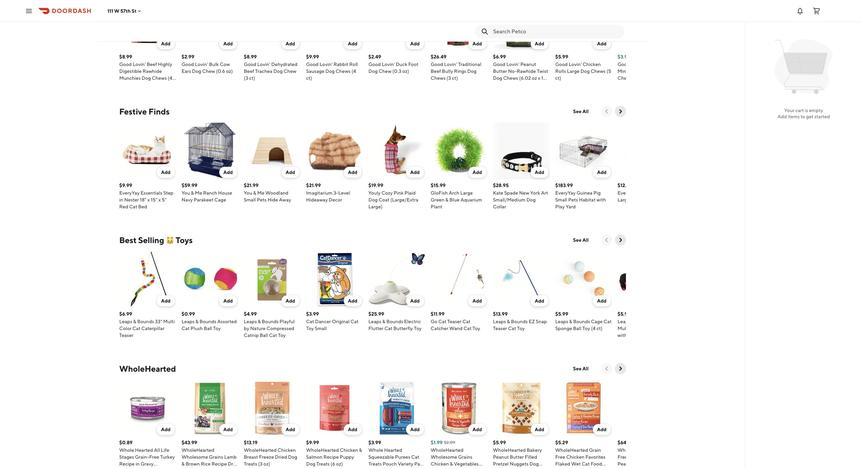 Task type: describe. For each thing, give the bounding box(es) containing it.
pack inside $5.29 wholehearted grain free chicken favorites flaked wet cat food puches variety pack (
[[590, 469, 600, 470]]

digestible
[[119, 69, 142, 74]]

food inside "$43.99 wholehearted wholesome grains lamb & brown rice recipe dry all breeds dog food"
[[215, 469, 227, 470]]

(3 inside $5.99 leaps & bounds fuzzy multi color cat mice toys with catnip (3 ct)
[[645, 333, 649, 339]]

$5.29
[[556, 441, 569, 446]]

$13.99 leaps & bounds ez snap teaser cat toy
[[493, 312, 547, 332]]

(3 inside $13.19 wholehearted chicken breast freeze dried dog treats (3 oz)
[[258, 462, 263, 467]]

wholehearted wholesome grains lamb & brown rice recipe dry all breeds dog food (30 lb) image
[[182, 380, 239, 437]]

& inside "$43.99 wholehearted wholesome grains lamb & brown rice recipe dry all breeds dog food"
[[182, 462, 185, 467]]

add for $11.99 go cat teaser cat catcher wand cat toy
[[473, 299, 482, 304]]

🐱
[[166, 236, 174, 245]]

add for $5.99 good lovin' chicken rolls large dog chews (5 ct)
[[598, 41, 607, 47]]

yard
[[566, 204, 576, 210]]

rolls
[[556, 69, 567, 74]]

15"
[[151, 197, 158, 203]]

add for $3.99 whole hearted squeezable purees cat treats pouch variety pack (0.5 oz x 6 ct)
[[411, 427, 420, 433]]

navy
[[182, 197, 193, 203]]

lovin' for bully
[[445, 62, 458, 67]]

previous button of carousel image
[[604, 366, 611, 373]]

add for $5.99 wholehearted bakery peanut butter filled pretzel nuggets dog treats (6 oz)
[[535, 427, 545, 433]]

(40 inside $8.99 good lovin' beef highly digestible rawhide munchies dog chews (40 ct)
[[168, 75, 176, 81]]

0 horizontal spatial toys
[[176, 236, 193, 245]]

good for good lovin' dehydrated beef trachea dog chew (3 ct)
[[244, 62, 257, 67]]

$5.99 wholehearted bakery peanut butter filled pretzel nuggets dog treats (6 oz)
[[493, 441, 542, 470]]

111 w 57th st button
[[107, 8, 142, 14]]

cat inside $5.99 leaps & bounds cage cat sponge ball toy (4 ct)
[[604, 319, 612, 325]]

wholehearted inside $1.99 $2.09 wholehearted wholesome grains chicken & vegetables recipe stew plus ad
[[431, 448, 464, 454]]

green
[[431, 197, 445, 203]]

beef inside $64.99 wholehearted grain free all breeds beef & pea recipe dry dog food (40 lb)
[[653, 455, 663, 461]]

chicken inside $5.99 good lovin' chicken rolls large dog chews (5 ct)
[[583, 62, 602, 67]]

chews inside $9.99 good lovin' rabbit roll sausage dog chews (4 ct)
[[336, 69, 351, 74]]

food inside $64.99 wholehearted grain free all breeds beef & pea recipe dry dog food (40 lb)
[[663, 462, 674, 467]]

dog inside $28.95 kate spade new york art small/medium dog collar
[[527, 197, 536, 203]]

favorites
[[586, 455, 606, 461]]

free for wholehearted grain free chicken favorites flaked wet cat food puches variety pack (
[[556, 455, 566, 461]]

lovin' for digestible
[[133, 62, 146, 67]]

111
[[107, 8, 113, 14]]

dog inside $19.99 youly cozy pink plaid dog coat (large/extra large)
[[369, 197, 378, 203]]

imagitarium 3-level hideaway decor image
[[306, 123, 363, 179]]

3-
[[334, 190, 339, 196]]

$8.99 good lovin' dehydrated beef trachea dog chew (3 ct)
[[244, 54, 298, 81]]

recipe inside $64.99 wholehearted grain free all breeds beef & pea recipe dry dog food (40 lb)
[[628, 462, 643, 467]]

pretzel
[[493, 462, 509, 467]]

chews inside $26.49 good lovin' traditional beef bully rings dog chews (3 ct)
[[431, 75, 446, 81]]

$2.49
[[369, 54, 382, 60]]

$1.99 $2.09 wholehearted wholesome grains chicken & vegetables recipe stew plus ad
[[431, 441, 487, 470]]

decor
[[329, 197, 342, 203]]

everyyay for nester
[[119, 190, 140, 196]]

wholehearted bakery peanut butter filled pretzel nuggets dog treats (6 oz) image
[[493, 380, 550, 437]]

cat inside $4.99 leaps & bounds playful by nature compressed catnip ball cat toy
[[269, 333, 277, 339]]

$183.99
[[556, 183, 573, 188]]

$5.29 wholehearted grain free chicken favorites flaked wet cat food puches variety pack (
[[556, 441, 610, 470]]

life
[[161, 448, 169, 454]]

playful
[[280, 319, 295, 325]]

see for selling
[[574, 238, 582, 243]]

finds
[[149, 107, 170, 116]]

traditional for barbells
[[645, 62, 668, 67]]

add for $5.29 wholehearted grain free chicken favorites flaked wet cat food puches variety pack (
[[598, 427, 607, 433]]

hearted for squeezable
[[385, 448, 403, 454]]

$5.99 for $5.99 wholehearted bakery peanut butter filled pretzel nuggets dog treats (6 oz)
[[493, 441, 506, 446]]

good for good lovin' rabbit roll sausage dog chews (4 ct)
[[306, 62, 319, 67]]

ranch
[[203, 190, 217, 196]]

0 items, open order cart image
[[813, 7, 822, 15]]

plush
[[191, 326, 203, 332]]

go cat teaser cat catcher wand cat toy image
[[431, 251, 488, 308]]

$64.99
[[618, 441, 634, 446]]

see all link for finds
[[570, 106, 593, 117]]

small inside '$3.99 cat dancer original cat toy small'
[[315, 326, 327, 332]]

hide
[[268, 197, 278, 203]]

plaid
[[405, 190, 416, 196]]

wholesome inside $1.99 $2.09 wholehearted wholesome grains chicken & vegetables recipe stew plus ad
[[431, 455, 458, 461]]

$59.99
[[182, 183, 198, 188]]

lovin' for trachea
[[257, 62, 271, 67]]

variety inside $3.99 whole hearted squeezable purees cat treats pouch variety pack (0.5 oz x 6 ct)
[[398, 462, 414, 467]]

treats inside $13.19 wholehearted chicken breast freeze dried dog treats (3 oz)
[[244, 462, 257, 467]]

oz for rawhide
[[532, 75, 538, 81]]

oz) inside $13.19 wholehearted chicken breast freeze dried dog treats (3 oz)
[[264, 462, 270, 467]]

chews inside $5.99 good lovin' chicken rolls large dog chews (5 ct)
[[591, 69, 606, 74]]

whole for $0.89
[[119, 448, 134, 454]]

recipe inside $1.99 $2.09 wholehearted wholesome grains chicken & vegetables recipe stew plus ad
[[431, 469, 446, 470]]

house
[[218, 190, 232, 196]]

x inside $3.99 whole hearted squeezable purees cat treats pouch variety pack (0.5 oz x 6 ct)
[[385, 469, 387, 470]]

lovin' for dog
[[382, 62, 395, 67]]

happy
[[639, 190, 654, 196]]

teaser inside $13.99 leaps & bounds ez snap teaser cat toy
[[493, 326, 508, 332]]

$21.99 for you
[[244, 183, 259, 188]]

18"
[[140, 197, 147, 203]]

111 w 57th st
[[107, 8, 137, 14]]

leaps & bounds playful by nature compressed catnip ball cat toy image
[[244, 251, 301, 308]]

stages
[[119, 455, 134, 461]]

plus
[[459, 469, 469, 470]]

bed
[[138, 204, 147, 210]]

$9.99 wholehearted chicken & salmon recipe puppy dog treats (6 oz)
[[306, 441, 363, 467]]

oz) inside $2.99 good lovin' bulk cow ears dog chew (0.6 oz)
[[226, 69, 233, 74]]

add for $26.49 good lovin' traditional beef bully rings dog chews (3 ct)
[[473, 41, 482, 47]]

ct) inside $8.99 good lovin' beef highly digestible rawhide munchies dog chews (40 ct)
[[119, 82, 125, 88]]

bully for (3
[[442, 69, 454, 74]]

nester
[[124, 197, 139, 203]]

(6 inside $9.99 wholehearted chicken & salmon recipe puppy dog treats (6 oz)
[[331, 462, 336, 467]]

chews inside $6.99 good lovin' peanut butter no-rawhide twist dog chews (6.02 oz x 10 ct)
[[504, 75, 519, 81]]

multi for leaps & bounds fuzzy multi color cat mice toys with catnip (3 ct)
[[618, 326, 630, 332]]

(0.23
[[632, 75, 644, 81]]

wholehearted for $43.99
[[182, 448, 215, 454]]

ct) inside $26.49 good lovin' traditional beef bully rings dog chews (3 ct)
[[452, 75, 458, 81]]

empty retail cart image
[[772, 34, 837, 99]]

$13.19 wholehearted chicken breast freeze dried dog treats (3 oz)
[[244, 441, 298, 467]]

$21.99 you & me woodland small pets hide away
[[244, 183, 291, 203]]

you & me ranch house navy parakeet cage image
[[182, 123, 239, 179]]

$4.99 leaps & bounds playful by nature compressed catnip ball cat toy
[[244, 312, 295, 339]]

good for good lovin' beef highly digestible rawhide munchies dog chews (40 ct)
[[119, 62, 132, 67]]

good for good lovin' duck foot dog chew (0.3 oz)
[[369, 62, 381, 67]]

cat inside $9.99 everyyay essentials step in nester 18" x 15" x 5" red cat bed
[[129, 204, 137, 210]]

small/medium
[[493, 197, 526, 203]]

leaps for leaps & bounds ez snap teaser cat toy
[[493, 319, 506, 325]]

butter for no-
[[493, 69, 508, 74]]

$3.99 for $3.99 cat dancer original cat toy small
[[306, 312, 319, 317]]

good lovin' chicken rolls large dog chews (5 ct) image
[[556, 0, 613, 51]]

dog inside $9.99 wholehearted chicken & salmon recipe puppy dog treats (6 oz)
[[306, 462, 316, 467]]

catnip inside $4.99 leaps & bounds playful by nature compressed catnip ball cat toy
[[244, 333, 259, 339]]

ct) inside $3.99 whole hearted squeezable purees cat treats pouch variety pack (0.5 oz x 6 ct)
[[392, 469, 398, 470]]

& inside $6.99 leaps & bounds 33" multi color cat caterpillar teaser
[[133, 319, 136, 325]]

add for $9.99 wholehearted chicken & salmon recipe puppy dog treats (6 oz)
[[348, 427, 358, 433]]

ct) inside $5.99 leaps & bounds cage cat sponge ball toy (4 ct)
[[597, 326, 603, 332]]

dehydrated
[[272, 62, 298, 67]]

oz) inside $5.99 wholehearted bakery peanut butter filled pretzel nuggets dog treats (6 oz)
[[513, 469, 520, 470]]

(4 inside $9.99 good lovin' rabbit roll sausage dog chews (4 ct)
[[352, 69, 356, 74]]

best
[[119, 236, 137, 245]]

wholesome inside "$43.99 wholehearted wholesome grains lamb & brown rice recipe dry all breeds dog food"
[[182, 455, 208, 461]]

foot
[[409, 62, 419, 67]]

recipe inside "$43.99 wholehearted wholesome grains lamb & brown rice recipe dry all breeds dog food"
[[212, 462, 227, 467]]

all inside $64.99 wholehearted grain free all breeds beef & pea recipe dry dog food (40 lb)
[[629, 455, 635, 461]]

see all link for selling
[[570, 235, 593, 246]]

rice
[[201, 462, 211, 467]]

pets inside $21.99 you & me woodland small pets hide away
[[257, 197, 267, 203]]

lamb
[[224, 455, 237, 461]]

$8.99 good lovin' beef highly digestible rawhide munchies dog chews (40 ct)
[[119, 54, 176, 88]]

wholehearted for $5.99
[[493, 448, 526, 454]]

leaps & bounds ez snap teaser cat toy image
[[493, 251, 550, 308]]

cage inside $5.99 leaps & bounds cage cat sponge ball toy (4 ct)
[[592, 319, 603, 325]]

dog inside $6.99 good lovin' peanut butter no-rawhide twist dog chews (6.02 oz x 10 ct)
[[493, 75, 503, 81]]

chews inside $8.99 good lovin' beef highly digestible rawhide munchies dog chews (40 ct)
[[152, 75, 167, 81]]

everyyay essentials step in nester 18" x 15" x 5" red cat bed image
[[119, 123, 176, 179]]

wholehearted wholesome grains chicken & vegetables recipe stew plus adult wet all breeds dog food (12.5 oz) image
[[431, 380, 488, 437]]

bounds for 33"
[[137, 319, 154, 325]]

breeds inside $64.99 wholehearted grain free all breeds beef & pea recipe dry dog food (40 lb)
[[636, 455, 652, 461]]

wholehearted for $5.29
[[556, 448, 589, 454]]

$64.99 wholehearted grain free all breeds beef & pea recipe dry dog food (40 lb)
[[618, 441, 674, 470]]

cat inside $5.29 wholehearted grain free chicken favorites flaked wet cat food puches variety pack (
[[582, 462, 590, 467]]

woodland
[[266, 190, 289, 196]]

toy for leaps & bounds electric flutter cat butterfly toy
[[414, 326, 422, 332]]

add for $1.99 $2.09 wholehearted wholesome grains chicken & vegetables recipe stew plus ad
[[473, 427, 482, 433]]

grain-
[[135, 455, 149, 461]]

$25.99 leaps & bounds electric flutter cat butterfly toy
[[369, 312, 422, 332]]

lovin' for sausage
[[320, 62, 333, 67]]

3 see all link from the top
[[570, 364, 593, 375]]

youly cozy pink plaid dog coat (large/extra large) image
[[369, 123, 426, 179]]

next button of carousel image for best selling 🐱 toys
[[617, 237, 624, 244]]

ball for plush
[[204, 326, 212, 332]]

10
[[542, 75, 547, 81]]

$28.95 kate spade new york art small/medium dog collar
[[493, 183, 549, 210]]

(6 inside $5.99 wholehearted bakery peanut butter filled pretzel nuggets dog treats (6 oz)
[[508, 469, 512, 470]]

dog inside $2.49 good lovin' duck foot dog chew (0.3 oz)
[[369, 69, 378, 74]]

x right 18"
[[148, 197, 150, 203]]

food inside $5.29 wholehearted grain free chicken favorites flaked wet cat food puches variety pack (
[[591, 462, 603, 467]]

level
[[339, 190, 351, 196]]

bounds for cage
[[574, 319, 591, 325]]

chicken inside $9.99 wholehearted chicken & salmon recipe puppy dog treats (6 oz)
[[340, 448, 358, 454]]

(3 inside $8.99 good lovin' dehydrated beef trachea dog chew (3 ct)
[[244, 75, 248, 81]]

Search Petco search field
[[494, 28, 620, 35]]

ct) inside $9.99 good lovin' rabbit roll sausage dog chews (4 ct)
[[306, 75, 312, 81]]

grains inside $1.99 $2.09 wholehearted wholesome grains chicken & vegetables recipe stew plus ad
[[459, 455, 473, 461]]

add for $28.95 kate spade new york art small/medium dog collar
[[535, 170, 545, 175]]

wholehearted grain free chicken favorites flaked wet cat food puches variety pack (2.8 oz x 6 ct) image
[[556, 380, 613, 437]]

new
[[520, 190, 530, 196]]

$5.99 for $5.99 leaps & bounds fuzzy multi color cat mice toys with catnip (3 ct)
[[618, 312, 631, 317]]

add for $183.99 everyyay guinea pig small pets habitat with play yard
[[598, 170, 607, 175]]

dry inside "$43.99 wholehearted wholesome grains lamb & brown rice recipe dry all breeds dog food"
[[228, 462, 236, 467]]

3 see all from the top
[[574, 367, 589, 372]]

recipe inside $0.89 whole hearted all life stages grain-free turkey recipe in gravy masterfully minced
[[119, 462, 135, 467]]

brown
[[186, 462, 200, 467]]

treats inside $9.99 wholehearted chicken & salmon recipe puppy dog treats (6 oz)
[[317, 462, 330, 467]]

good for good lovin' chicken rolls large dog chews (5 ct)
[[556, 62, 568, 67]]

chew inside $2.99 good lovin' bulk cow ears dog chew (0.6 oz)
[[202, 69, 215, 74]]

leaps & bounds cage cat sponge ball toy (4 ct) image
[[556, 251, 613, 308]]

wet
[[572, 462, 581, 467]]

next button of carousel image for festive finds
[[617, 108, 624, 115]]

add for $21.99 you & me woodland small pets hide away
[[286, 170, 295, 175]]

essentials
[[141, 190, 162, 196]]

toy for leaps & bounds assorted cat plush ball toy
[[213, 326, 221, 332]]

pack inside $3.99 whole hearted squeezable purees cat treats pouch variety pack (0.5 oz x 6 ct)
[[415, 462, 426, 467]]

vegetables
[[454, 462, 479, 467]]

turkey
[[160, 455, 175, 461]]

$15.99
[[431, 183, 446, 188]]

$3.99 for $3.99 good lovin traditional mini bully barbells dog chew (0.23 oz)
[[618, 54, 631, 60]]

ct) inside $8.99 good lovin' dehydrated beef trachea dog chew (3 ct)
[[249, 75, 255, 81]]

teaser inside $11.99 go cat teaser cat catcher wand cat toy
[[448, 319, 462, 325]]

cat inside $13.99 leaps & bounds ez snap teaser cat toy
[[509, 326, 517, 332]]

good for good lovin traditional mini bully barbells dog chew (0.23 oz)
[[618, 62, 631, 67]]

$9.99 for $9.99 wholehearted chicken & salmon recipe puppy dog treats (6 oz)
[[306, 441, 319, 446]]

whole hearted all life stages grain-free turkey recipe in gravy masterfully minced wet cat food (2.8 oz) image
[[119, 380, 176, 437]]

wholehearted link
[[119, 364, 176, 375]]

grain for favorites
[[590, 448, 602, 454]]

chew inside $8.99 good lovin' dehydrated beef trachea dog chew (3 ct)
[[284, 69, 297, 74]]

ball inside $4.99 leaps & bounds playful by nature compressed catnip ball cat toy
[[260, 333, 268, 339]]

large inside $12.99 everyyay happy place large bird hideaway
[[618, 197, 631, 203]]

bird
[[632, 197, 641, 203]]

chicken inside $13.19 wholehearted chicken breast freeze dried dog treats (3 oz)
[[278, 448, 296, 454]]

& inside $1.99 $2.09 wholehearted wholesome grains chicken & vegetables recipe stew plus ad
[[450, 462, 453, 467]]

dog inside "$43.99 wholehearted wholesome grains lamb & brown rice recipe dry all breeds dog food"
[[205, 469, 214, 470]]

good lovin' duck foot dog chew (0.3 oz) image
[[369, 0, 426, 51]]

$0.99
[[182, 312, 195, 317]]

dog inside $64.99 wholehearted grain free all breeds beef & pea recipe dry dog food (40 lb)
[[653, 462, 662, 467]]

wholehearted for $9.99
[[306, 448, 339, 454]]

color for $5.99
[[631, 326, 643, 332]]

add for $4.99 leaps & bounds playful by nature compressed catnip ball cat toy
[[286, 299, 295, 304]]

collar
[[493, 204, 507, 210]]

$19.99
[[369, 183, 384, 188]]

x left 5"
[[159, 197, 161, 203]]

oz) inside $2.49 good lovin' duck foot dog chew (0.3 oz)
[[403, 69, 409, 74]]

peanut for pretzel
[[493, 455, 509, 461]]

add for $5.99 leaps & bounds cage cat sponge ball toy (4 ct)
[[598, 299, 607, 304]]

dog inside $26.49 good lovin' traditional beef bully rings dog chews (3 ct)
[[468, 69, 477, 74]]

by
[[244, 326, 249, 332]]

good lovin' bulk cow ears dog chew (0.6 oz) image
[[182, 0, 239, 51]]

glofish
[[431, 190, 448, 196]]

beef inside $8.99 good lovin' beef highly digestible rawhide munchies dog chews (40 ct)
[[147, 62, 157, 67]]

add inside your cart is empty add items to get started
[[778, 114, 788, 120]]

barbells
[[641, 69, 659, 74]]

mice
[[653, 326, 664, 332]]

good lovin' peanut butter no-rawhide twist dog chews (6.02 oz x 10 ct) image
[[493, 0, 550, 51]]

pea
[[618, 462, 627, 467]]

festive finds
[[119, 107, 170, 116]]

add for $9.99 good lovin' rabbit roll sausage dog chews (4 ct)
[[348, 41, 358, 47]]

toys inside $5.99 leaps & bounds fuzzy multi color cat mice toys with catnip (3 ct)
[[665, 326, 675, 332]]

flutter
[[369, 326, 384, 332]]

trachea
[[255, 69, 273, 74]]

rawhide for peanut
[[517, 69, 536, 74]]

& inside $21.99 you & me woodland small pets hide away
[[253, 190, 257, 196]]

you for you & me woodland small pets hide away
[[244, 190, 252, 196]]

$26.49 good lovin' traditional beef bully rings dog chews (3 ct)
[[431, 54, 482, 81]]

$2.49 good lovin' duck foot dog chew (0.3 oz)
[[369, 54, 419, 74]]

rabbit
[[334, 62, 349, 67]]

leaps for leaps & bounds playful by nature compressed catnip ball cat toy
[[244, 319, 257, 325]]

bounds for assorted
[[200, 319, 217, 325]]

duck
[[396, 62, 408, 67]]

plant
[[431, 204, 443, 210]]

$183.99 everyyay guinea pig small pets habitat with play yard
[[556, 183, 607, 210]]

$3.99 for $3.99 whole hearted squeezable purees cat treats pouch variety pack (0.5 oz x 6 ct)
[[369, 441, 382, 446]]



Task type: locate. For each thing, give the bounding box(es) containing it.
0 vertical spatial in
[[119, 197, 123, 203]]

whole up squeezable
[[369, 448, 384, 454]]

0 vertical spatial (6
[[331, 462, 336, 467]]

whole hearted squeezable purees cat treats pouch variety pack (0.5 oz x 6 ct) image
[[369, 380, 426, 437]]

$9.99 good lovin' rabbit roll sausage dog chews (4 ct)
[[306, 54, 358, 81]]

add for $19.99 youly cozy pink plaid dog coat (large/extra large)
[[411, 170, 420, 175]]

assorted
[[217, 319, 237, 325]]

0 vertical spatial multi
[[163, 319, 175, 325]]

chew down mini
[[618, 75, 631, 81]]

beef
[[147, 62, 157, 67], [244, 69, 254, 74], [431, 69, 441, 74], [653, 455, 663, 461]]

$2.99
[[182, 54, 195, 60]]

$12.99 everyyay happy place large bird hideaway
[[618, 183, 667, 203]]

leaps for leaps & bounds electric flutter cat butterfly toy
[[369, 319, 382, 325]]

0 horizontal spatial pack
[[415, 462, 426, 467]]

7 bounds from the left
[[636, 319, 653, 325]]

1 horizontal spatial whole
[[369, 448, 384, 454]]

add for $0.99 leaps & bounds assorted cat plush ball toy
[[224, 299, 233, 304]]

0 vertical spatial $6.99
[[493, 54, 506, 60]]

chicken
[[583, 62, 602, 67], [278, 448, 296, 454], [340, 448, 358, 454], [567, 455, 585, 461], [431, 462, 449, 467]]

2 horizontal spatial ball
[[574, 326, 582, 332]]

whole for $3.99
[[369, 448, 384, 454]]

cage
[[215, 197, 226, 203], [592, 319, 603, 325]]

breeds inside "$43.99 wholehearted wholesome grains lamb & brown rice recipe dry all breeds dog food"
[[189, 469, 204, 470]]

0 horizontal spatial (4
[[352, 69, 356, 74]]

& inside $59.99 you & me ranch house navy parakeet cage
[[191, 190, 194, 196]]

add up step
[[161, 170, 171, 175]]

1 horizontal spatial ball
[[260, 333, 268, 339]]

leaps & bounds electric flutter cat butterfly toy image
[[369, 251, 426, 308]]

rawhide inside $8.99 good lovin' beef highly digestible rawhide munchies dog chews (40 ct)
[[143, 69, 162, 74]]

dog inside $13.19 wholehearted chicken breast freeze dried dog treats (3 oz)
[[288, 455, 298, 461]]

$6.99 leaps & bounds 33" multi color cat caterpillar teaser
[[119, 312, 175, 339]]

everyyay guinea pig small pets habitat with play yard image
[[556, 123, 613, 179]]

1 horizontal spatial dry
[[644, 462, 652, 467]]

1 vertical spatial oz
[[379, 469, 384, 470]]

2 me from the left
[[257, 190, 265, 196]]

you right house
[[244, 190, 252, 196]]

$8.99 for $8.99 good lovin' beef highly digestible rawhide munchies dog chews (40 ct)
[[119, 54, 132, 60]]

1 previous button of carousel image from the top
[[604, 108, 611, 115]]

2 traditional from the left
[[645, 62, 668, 67]]

2 horizontal spatial $3.99
[[618, 54, 631, 60]]

everyyay
[[119, 190, 140, 196], [556, 190, 576, 196], [618, 190, 639, 196]]

wholehearted for $13.19
[[244, 448, 277, 454]]

large right rolls
[[568, 69, 580, 74]]

whole up stages
[[119, 448, 134, 454]]

dancer
[[315, 319, 331, 325]]

6 lovin' from the left
[[445, 62, 458, 67]]

1 see all link from the top
[[570, 106, 593, 117]]

2 next button of carousel image from the top
[[617, 237, 624, 244]]

lovin' for large
[[569, 62, 582, 67]]

1 vertical spatial peanut
[[493, 455, 509, 461]]

0 horizontal spatial free
[[149, 455, 159, 461]]

ball for sponge
[[574, 326, 582, 332]]

2 everyyay from the left
[[556, 190, 576, 196]]

toy
[[213, 326, 221, 332], [306, 326, 314, 332], [414, 326, 422, 332], [473, 326, 481, 332], [518, 326, 525, 332], [583, 326, 591, 332], [278, 333, 286, 339]]

with up next button of carousel image
[[618, 333, 628, 339]]

$8.99 inside $8.99 good lovin' dehydrated beef trachea dog chew (3 ct)
[[244, 54, 257, 60]]

$12.99
[[618, 183, 633, 188]]

2 bounds from the left
[[200, 319, 217, 325]]

$3.99 up mini
[[618, 54, 631, 60]]

0 vertical spatial previous button of carousel image
[[604, 108, 611, 115]]

chew inside $2.49 good lovin' duck foot dog chew (0.3 oz)
[[379, 69, 392, 74]]

in up red
[[119, 197, 123, 203]]

x inside $6.99 good lovin' peanut butter no-rawhide twist dog chews (6.02 oz x 10 ct)
[[539, 75, 541, 81]]

add up 33"
[[161, 299, 171, 304]]

$6.99 good lovin' peanut butter no-rawhide twist dog chews (6.02 oz x 10 ct)
[[493, 54, 549, 88]]

5 bounds from the left
[[511, 319, 528, 325]]

0 horizontal spatial peanut
[[493, 455, 509, 461]]

hearted
[[135, 448, 153, 454], [385, 448, 403, 454]]

1 horizontal spatial with
[[618, 333, 628, 339]]

chew left (0.3
[[379, 69, 392, 74]]

good lovin' dehydrated beef trachea dog chew (3 ct) image
[[244, 0, 301, 51]]

treats up (0.5
[[369, 462, 382, 467]]

grain for breeds
[[652, 448, 664, 454]]

4 bounds from the left
[[387, 319, 404, 325]]

1 you from the left
[[182, 190, 190, 196]]

add up bakery at right bottom
[[535, 427, 545, 433]]

$3.99 cat dancer original cat toy small
[[306, 312, 359, 332]]

0 vertical spatial next button of carousel image
[[617, 108, 624, 115]]

wholehearted inside "$43.99 wholehearted wholesome grains lamb & brown rice recipe dry all breeds dog food"
[[182, 448, 215, 454]]

add up york
[[535, 170, 545, 175]]

(0.3
[[393, 69, 402, 74]]

add up foot
[[411, 41, 420, 47]]

wholesome
[[182, 455, 208, 461], [431, 455, 458, 461]]

grains inside "$43.99 wholehearted wholesome grains lamb & brown rice recipe dry all breeds dog food"
[[209, 455, 223, 461]]

butter
[[493, 69, 508, 74], [510, 455, 524, 461]]

add up level
[[348, 170, 358, 175]]

1 vertical spatial (4
[[592, 326, 596, 332]]

8 good from the left
[[556, 62, 568, 67]]

2 whole from the left
[[369, 448, 384, 454]]

1 bully from the left
[[442, 69, 454, 74]]

away
[[279, 197, 291, 203]]

everyyay inside $183.99 everyyay guinea pig small pets habitat with play yard
[[556, 190, 576, 196]]

bully inside $26.49 good lovin' traditional beef bully rings dog chews (3 ct)
[[442, 69, 454, 74]]

(6
[[331, 462, 336, 467], [508, 469, 512, 470]]

rawhide for beef
[[143, 69, 162, 74]]

dog inside $8.99 good lovin' beef highly digestible rawhide munchies dog chews (40 ct)
[[142, 75, 151, 81]]

1 free from the left
[[149, 455, 159, 461]]

chews down highly
[[152, 75, 167, 81]]

gravy
[[141, 462, 154, 467]]

hearted up grain-
[[135, 448, 153, 454]]

is
[[806, 108, 809, 113]]

1 horizontal spatial me
[[257, 190, 265, 196]]

7 good from the left
[[493, 62, 506, 67]]

0 horizontal spatial color
[[119, 326, 132, 332]]

bounds inside $0.99 leaps & bounds assorted cat plush ball toy
[[200, 319, 217, 325]]

1 horizontal spatial traditional
[[645, 62, 668, 67]]

& inside $13.99 leaps & bounds ez snap teaser cat toy
[[507, 319, 511, 325]]

grains up rice
[[209, 455, 223, 461]]

3 good from the left
[[244, 62, 257, 67]]

with inside $183.99 everyyay guinea pig small pets habitat with play yard
[[597, 197, 607, 203]]

3 everyyay from the left
[[618, 190, 639, 196]]

recipe up "lb)"
[[628, 462, 643, 467]]

ct) inside $5.99 good lovin' chicken rolls large dog chews (5 ct)
[[556, 75, 562, 81]]

free up flaked
[[556, 455, 566, 461]]

leaps for leaps & bounds 33" multi color cat caterpillar teaser
[[119, 319, 132, 325]]

1 grains from the left
[[209, 455, 223, 461]]

good inside $5.99 good lovin' chicken rolls large dog chews (5 ct)
[[556, 62, 568, 67]]

2 lovin' from the left
[[195, 62, 208, 67]]

add up $11.99 go cat teaser cat catcher wand cat toy
[[473, 299, 482, 304]]

2 leaps from the left
[[182, 319, 195, 325]]

1 vertical spatial pack
[[590, 469, 600, 470]]

2 vertical spatial teaser
[[119, 333, 134, 339]]

lovin' inside $8.99 good lovin' dehydrated beef trachea dog chew (3 ct)
[[257, 62, 271, 67]]

1 vertical spatial $3.99
[[306, 312, 319, 317]]

bounds inside $4.99 leaps & bounds playful by nature compressed catnip ball cat toy
[[262, 319, 279, 325]]

oz) inside $9.99 wholehearted chicken & salmon recipe puppy dog treats (6 oz)
[[337, 462, 343, 467]]

toy inside $5.99 leaps & bounds cage cat sponge ball toy (4 ct)
[[583, 326, 591, 332]]

1 grain from the left
[[590, 448, 602, 454]]

lovin' for no-
[[507, 62, 520, 67]]

good lovin' rabbit roll sausage dog chews (4 ct) image
[[306, 0, 363, 51]]

0 horizontal spatial bully
[[442, 69, 454, 74]]

aquarium
[[461, 197, 483, 203]]

see for finds
[[574, 109, 582, 114]]

0 vertical spatial $9.99
[[306, 54, 319, 60]]

(0.6
[[216, 69, 225, 74]]

0 horizontal spatial hearted
[[135, 448, 153, 454]]

add up 'purees'
[[411, 427, 420, 433]]

you up navy
[[182, 190, 190, 196]]

good for good lovin' bulk cow ears dog chew (0.6 oz)
[[182, 62, 194, 67]]

leaps inside $13.99 leaps & bounds ez snap teaser cat toy
[[493, 319, 506, 325]]

2 color from the left
[[631, 326, 643, 332]]

0 horizontal spatial breeds
[[189, 469, 204, 470]]

selling
[[138, 236, 164, 245]]

1 horizontal spatial small
[[315, 326, 327, 332]]

1 wholesome from the left
[[182, 455, 208, 461]]

dog inside $9.99 good lovin' rabbit roll sausage dog chews (4 ct)
[[326, 69, 335, 74]]

add for $59.99 you & me ranch house navy parakeet cage
[[224, 170, 233, 175]]

1 vertical spatial variety
[[573, 469, 589, 470]]

chew inside $3.99 good lovin traditional mini bully barbells dog chew (0.23 oz)
[[618, 75, 631, 81]]

me inside $59.99 you & me ranch house navy parakeet cage
[[195, 190, 202, 196]]

add for $0.89 whole hearted all life stages grain-free turkey recipe in gravy masterfully minced 
[[161, 427, 171, 433]]

toy inside $0.99 leaps & bounds assorted cat plush ball toy
[[213, 326, 221, 332]]

next button of carousel image
[[617, 108, 624, 115], [617, 237, 624, 244]]

1 horizontal spatial variety
[[573, 469, 589, 470]]

oz) down puppy
[[337, 462, 343, 467]]

fuzzy
[[654, 319, 667, 325]]

$21.99 inside $21.99 imagitarium 3-level hideaway decor
[[306, 183, 321, 188]]

recipe inside $9.99 wholehearted chicken & salmon recipe puppy dog treats (6 oz)
[[324, 455, 339, 461]]

2 you from the left
[[244, 190, 252, 196]]

add up snap
[[535, 299, 545, 304]]

0 vertical spatial cage
[[215, 197, 226, 203]]

compressed
[[267, 326, 295, 332]]

3 bounds from the left
[[262, 319, 279, 325]]

leaps
[[119, 319, 132, 325], [182, 319, 195, 325], [244, 319, 257, 325], [369, 319, 382, 325], [493, 319, 506, 325], [556, 319, 569, 325], [618, 319, 631, 325]]

ez
[[529, 319, 535, 325]]

2 free from the left
[[556, 455, 566, 461]]

add for $6.99 good lovin' peanut butter no-rawhide twist dog chews (6.02 oz x 10 ct)
[[535, 41, 545, 47]]

0 horizontal spatial grain
[[590, 448, 602, 454]]

best selling 🐱 toys link
[[119, 235, 193, 246]]

1 vertical spatial see all
[[574, 238, 589, 243]]

leaps & bounds assorted cat plush ball toy image
[[182, 251, 239, 308]]

1 horizontal spatial grain
[[652, 448, 664, 454]]

oz for treats
[[379, 469, 384, 470]]

oz right (6.02 at the right top of the page
[[532, 75, 538, 81]]

2 $21.99 from the left
[[306, 183, 321, 188]]

bounds for fuzzy
[[636, 319, 653, 325]]

bounds inside $25.99 leaps & bounds electric flutter cat butterfly toy
[[387, 319, 404, 325]]

oz) inside $3.99 good lovin traditional mini bully barbells dog chew (0.23 oz)
[[645, 75, 651, 81]]

1 next button of carousel image from the top
[[617, 108, 624, 115]]

$9.99 up salmon
[[306, 441, 319, 446]]

everyyay down $12.99
[[618, 190, 639, 196]]

imagitarium
[[306, 190, 333, 196]]

multi
[[163, 319, 175, 325], [618, 326, 630, 332]]

$8.99 up digestible
[[119, 54, 132, 60]]

munchies
[[119, 75, 141, 81]]

lovin' for ears
[[195, 62, 208, 67]]

hearted for all
[[135, 448, 153, 454]]

toys right "mice"
[[665, 326, 675, 332]]

beef inside $8.99 good lovin' dehydrated beef trachea dog chew (3 ct)
[[244, 69, 254, 74]]

1 horizontal spatial in
[[136, 462, 140, 467]]

1 horizontal spatial food
[[591, 462, 603, 467]]

small left hide
[[244, 197, 256, 203]]

pets inside $183.99 everyyay guinea pig small pets habitat with play yard
[[569, 197, 579, 203]]

1 catnip from the left
[[244, 333, 259, 339]]

good for good lovin' traditional beef bully rings dog chews (3 ct)
[[431, 62, 444, 67]]

0 horizontal spatial whole
[[119, 448, 134, 454]]

notification bell image
[[797, 7, 805, 15]]

everyyay down $183.99 at the right top of page
[[556, 190, 576, 196]]

no-
[[509, 69, 517, 74]]

treats down pretzel
[[493, 469, 507, 470]]

add for $21.99 imagitarium 3-level hideaway decor
[[348, 170, 358, 175]]

add up original
[[348, 299, 358, 304]]

peanut inside $6.99 good lovin' peanut butter no-rawhide twist dog chews (6.02 oz x 10 ct)
[[521, 62, 537, 67]]

4 leaps from the left
[[369, 319, 382, 325]]

add for $8.99 good lovin' dehydrated beef trachea dog chew (3 ct)
[[286, 41, 295, 47]]

7 lovin' from the left
[[507, 62, 520, 67]]

free inside $64.99 wholehearted grain free all breeds beef & pea recipe dry dog food (40 lb)
[[618, 455, 628, 461]]

oz
[[532, 75, 538, 81], [379, 469, 384, 470]]

good for good lovin' peanut butter no-rawhide twist dog chews (6.02 oz x 10 ct)
[[493, 62, 506, 67]]

nuggets
[[510, 462, 529, 467]]

$8.99 for $8.99 good lovin' dehydrated beef trachea dog chew (3 ct)
[[244, 54, 257, 60]]

4 lovin' from the left
[[320, 62, 333, 67]]

leaps inside $0.99 leaps & bounds assorted cat plush ball toy
[[182, 319, 195, 325]]

variety inside $5.29 wholehearted grain free chicken favorites flaked wet cat food puches variety pack (
[[573, 469, 589, 470]]

previous button of carousel image for best selling 🐱 toys
[[604, 237, 611, 244]]

kate spade new york art small/medium dog collar image
[[493, 123, 550, 179]]

glofish arch large green & blue aquarium plant image
[[431, 123, 488, 179]]

add for $13.19 wholehearted chicken breast freeze dried dog treats (3 oz)
[[286, 427, 295, 433]]

0 horizontal spatial grains
[[209, 455, 223, 461]]

recipe down lamb
[[212, 462, 227, 467]]

0 vertical spatial (4
[[352, 69, 356, 74]]

treats down salmon
[[317, 462, 330, 467]]

1 vertical spatial breeds
[[189, 469, 204, 470]]

leaps for leaps & bounds cage cat sponge ball toy (4 ct)
[[556, 319, 569, 325]]

2 vertical spatial large
[[618, 197, 631, 203]]

toy for go cat teaser cat catcher wand cat toy
[[473, 326, 481, 332]]

previous button of carousel image
[[604, 108, 611, 115], [604, 237, 611, 244]]

2 horizontal spatial everyyay
[[618, 190, 639, 196]]

2 bully from the left
[[629, 69, 640, 74]]

chews down $26.49
[[431, 75, 446, 81]]

3 see from the top
[[574, 367, 582, 372]]

add up pig
[[598, 170, 607, 175]]

6 leaps from the left
[[556, 319, 569, 325]]

$9.99 inside $9.99 good lovin' rabbit roll sausage dog chews (4 ct)
[[306, 54, 319, 60]]

toy for leaps & bounds cage cat sponge ball toy (4 ct)
[[583, 326, 591, 332]]

salmon
[[306, 455, 323, 461]]

1 $21.99 from the left
[[244, 183, 259, 188]]

1 vertical spatial large
[[461, 190, 473, 196]]

0 vertical spatial oz
[[532, 75, 538, 81]]

2 vertical spatial $9.99
[[306, 441, 319, 446]]

free inside $0.89 whole hearted all life stages grain-free turkey recipe in gravy masterfully minced
[[149, 455, 159, 461]]

5 lovin' from the left
[[382, 62, 395, 67]]

$13.99
[[493, 312, 508, 317]]

0 horizontal spatial me
[[195, 190, 202, 196]]

chews down no-
[[504, 75, 519, 81]]

$9.99 inside $9.99 everyyay essentials step in nester 18" x 15" x 5" red cat bed
[[119, 183, 132, 188]]

ears
[[182, 69, 191, 74]]

0 horizontal spatial traditional
[[459, 62, 482, 67]]

2 see all link from the top
[[570, 235, 593, 246]]

1 horizontal spatial $3.99
[[369, 441, 382, 446]]

1 vertical spatial with
[[618, 333, 628, 339]]

bounds inside $13.99 leaps & bounds ez snap teaser cat toy
[[511, 319, 528, 325]]

& inside $4.99 leaps & bounds playful by nature compressed catnip ball cat toy
[[258, 319, 261, 325]]

$5.99 inside $5.99 leaps & bounds cage cat sponge ball toy (4 ct)
[[556, 312, 569, 317]]

1 vertical spatial see
[[574, 238, 582, 243]]

1 bounds from the left
[[137, 319, 154, 325]]

1 vertical spatial (6
[[508, 469, 512, 470]]

add up favorites
[[598, 427, 607, 433]]

mini
[[618, 69, 628, 74]]

butter inside $6.99 good lovin' peanut butter no-rawhide twist dog chews (6.02 oz x 10 ct)
[[493, 69, 508, 74]]

traditional up the barbells
[[645, 62, 668, 67]]

leaps & bounds 33" multi color cat caterpillar teaser image
[[119, 251, 176, 308]]

0 horizontal spatial $6.99
[[119, 312, 132, 317]]

cage inside $59.99 you & me ranch house navy parakeet cage
[[215, 197, 226, 203]]

cat inside $3.99 whole hearted squeezable purees cat treats pouch variety pack (0.5 oz x 6 ct)
[[412, 455, 420, 461]]

1 $8.99 from the left
[[119, 54, 132, 60]]

add down your
[[778, 114, 788, 120]]

hearted up 'purees'
[[385, 448, 403, 454]]

wholehearted inside $64.99 wholehearted grain free all breeds beef & pea recipe dry dog food (40 lb)
[[618, 448, 651, 454]]

$11.99
[[431, 312, 445, 317]]

1 vertical spatial multi
[[618, 326, 630, 332]]

traditional up rings
[[459, 62, 482, 67]]

0 horizontal spatial (6
[[331, 462, 336, 467]]

free up gravy
[[149, 455, 159, 461]]

2 wholesome from the left
[[431, 455, 458, 461]]

2 grains from the left
[[459, 455, 473, 461]]

wholesome up stew
[[431, 455, 458, 461]]

1 rawhide from the left
[[143, 69, 162, 74]]

in up masterfully on the left bottom of page
[[136, 462, 140, 467]]

good inside $9.99 good lovin' rabbit roll sausage dog chews (4 ct)
[[306, 62, 319, 67]]

0 vertical spatial large
[[568, 69, 580, 74]]

beef inside $26.49 good lovin' traditional beef bully rings dog chews (3 ct)
[[431, 69, 441, 74]]

2 hideaway from the left
[[642, 197, 663, 203]]

multi for leaps & bounds 33" multi color cat caterpillar teaser
[[163, 319, 175, 325]]

add up assorted
[[224, 299, 233, 304]]

bounds
[[137, 319, 154, 325], [200, 319, 217, 325], [262, 319, 279, 325], [387, 319, 404, 325], [511, 319, 528, 325], [574, 319, 591, 325], [636, 319, 653, 325]]

$3.99 up squeezable
[[369, 441, 382, 446]]

1 horizontal spatial free
[[556, 455, 566, 461]]

6 bounds from the left
[[574, 319, 591, 325]]

me inside $21.99 you & me woodland small pets hide away
[[257, 190, 265, 196]]

0 vertical spatial butter
[[493, 69, 508, 74]]

2 vertical spatial see all
[[574, 367, 589, 372]]

3 lovin' from the left
[[257, 62, 271, 67]]

1 me from the left
[[195, 190, 202, 196]]

$0.89 whole hearted all life stages grain-free turkey recipe in gravy masterfully minced 
[[119, 441, 175, 470]]

wholehearted inside $13.19 wholehearted chicken breast freeze dried dog treats (3 oz)
[[244, 448, 277, 454]]

you inside $59.99 you & me ranch house navy parakeet cage
[[182, 190, 190, 196]]

in inside $9.99 everyyay essentials step in nester 18" x 15" x 5" red cat bed
[[119, 197, 123, 203]]

(6.02
[[520, 75, 531, 81]]

toys right the 🐱
[[176, 236, 193, 245]]

small inside $183.99 everyyay guinea pig small pets habitat with play yard
[[556, 197, 568, 203]]

wholehearted
[[119, 364, 176, 374], [182, 448, 215, 454], [244, 448, 277, 454], [306, 448, 339, 454], [431, 448, 464, 454], [493, 448, 526, 454], [556, 448, 589, 454], [618, 448, 651, 454]]

1 horizontal spatial oz
[[532, 75, 538, 81]]

color left "mice"
[[631, 326, 643, 332]]

items
[[789, 114, 801, 120]]

$2.99 good lovin' bulk cow ears dog chew (0.6 oz)
[[182, 54, 233, 74]]

lovin' inside $9.99 good lovin' rabbit roll sausage dog chews (4 ct)
[[320, 62, 333, 67]]

see
[[574, 109, 582, 114], [574, 238, 582, 243], [574, 367, 582, 372]]

$3.99 inside $3.99 whole hearted squeezable purees cat treats pouch variety pack (0.5 oz x 6 ct)
[[369, 441, 382, 446]]

(3 inside $26.49 good lovin' traditional beef bully rings dog chews (3 ct)
[[447, 75, 451, 81]]

2 vertical spatial see
[[574, 367, 582, 372]]

flaked
[[556, 462, 571, 467]]

x left 10 at the top
[[539, 75, 541, 81]]

peanut up (6.02 at the right top of the page
[[521, 62, 537, 67]]

2 see from the top
[[574, 238, 582, 243]]

0 vertical spatial toys
[[176, 236, 193, 245]]

33"
[[155, 319, 162, 325]]

dry inside $64.99 wholehearted grain free all breeds beef & pea recipe dry dog food (40 lb)
[[644, 462, 652, 467]]

chew down dehydrated
[[284, 69, 297, 74]]

0 horizontal spatial butter
[[493, 69, 508, 74]]

1 hearted from the left
[[135, 448, 153, 454]]

(large/extra
[[391, 197, 419, 203]]

oz) down freeze
[[264, 462, 270, 467]]

butter left no-
[[493, 69, 508, 74]]

bully left rings
[[442, 69, 454, 74]]

variety down wet
[[573, 469, 589, 470]]

me for $21.99
[[257, 190, 265, 196]]

1 horizontal spatial grains
[[459, 455, 473, 461]]

1 horizontal spatial (6
[[508, 469, 512, 470]]

toy for leaps & bounds ez snap teaser cat toy
[[518, 326, 525, 332]]

recipe left puppy
[[324, 455, 339, 461]]

chews down rabbit
[[336, 69, 351, 74]]

2 rawhide from the left
[[517, 69, 536, 74]]

dry right pea
[[644, 462, 652, 467]]

1 horizontal spatial color
[[631, 326, 643, 332]]

8 lovin' from the left
[[569, 62, 582, 67]]

1 vertical spatial toys
[[665, 326, 675, 332]]

0 horizontal spatial food
[[215, 469, 227, 470]]

wholehearted chicken breast freeze dried dog treats (3 oz) image
[[244, 380, 301, 437]]

toy inside $11.99 go cat teaser cat catcher wand cat toy
[[473, 326, 481, 332]]

small inside $21.99 you & me woodland small pets hide away
[[244, 197, 256, 203]]

snap
[[536, 319, 547, 325]]

traditional for rings
[[459, 62, 482, 67]]

2 good from the left
[[182, 62, 194, 67]]

grain
[[590, 448, 602, 454], [652, 448, 664, 454]]

multi right 33"
[[163, 319, 175, 325]]

1 see from the top
[[574, 109, 582, 114]]

wholesome up brown
[[182, 455, 208, 461]]

add down search petco search field
[[535, 41, 545, 47]]

$9.99 up nester
[[119, 183, 132, 188]]

2 see all from the top
[[574, 238, 589, 243]]

(40 down pea
[[618, 469, 626, 470]]

you
[[182, 190, 190, 196], [244, 190, 252, 196]]

2 dry from the left
[[644, 462, 652, 467]]

traditional
[[459, 62, 482, 67], [645, 62, 668, 67]]

7 leaps from the left
[[618, 319, 631, 325]]

2 horizontal spatial teaser
[[493, 326, 508, 332]]

2 $8.99 from the left
[[244, 54, 257, 60]]

add for $6.99 leaps & bounds 33" multi color cat caterpillar teaser
[[161, 299, 171, 304]]

0 horizontal spatial $3.99
[[306, 312, 319, 317]]

variety down 'purees'
[[398, 462, 414, 467]]

1 good from the left
[[119, 62, 132, 67]]

whole
[[119, 448, 134, 454], [369, 448, 384, 454]]

habitat
[[580, 197, 596, 203]]

bounds for electric
[[387, 319, 404, 325]]

3 free from the left
[[618, 455, 628, 461]]

2 horizontal spatial food
[[663, 462, 674, 467]]

add for $43.99 wholehearted wholesome grains lamb & brown rice recipe dry all breeds dog food 
[[224, 427, 233, 433]]

good inside $8.99 good lovin' dehydrated beef trachea dog chew (3 ct)
[[244, 62, 257, 67]]

add for $25.99 leaps & bounds electric flutter cat butterfly toy
[[411, 299, 420, 304]]

& inside $0.99 leaps & bounds assorted cat plush ball toy
[[196, 319, 199, 325]]

$5.99 for $5.99 leaps & bounds cage cat sponge ball toy (4 ct)
[[556, 312, 569, 317]]

1 lovin' from the left
[[133, 62, 146, 67]]

sausage
[[306, 69, 325, 74]]

add up highly
[[161, 41, 171, 47]]

variety
[[398, 462, 414, 467], [573, 469, 589, 470]]

peanut for rawhide
[[521, 62, 537, 67]]

previous button of carousel image for festive finds
[[604, 108, 611, 115]]

(40 inside $64.99 wholehearted grain free all breeds beef & pea recipe dry dog food (40 lb)
[[618, 469, 626, 470]]

good lovin' traditional beef bully rings dog chews (3 ct) image
[[431, 0, 488, 51]]

toys
[[176, 236, 193, 245], [665, 326, 675, 332]]

good lovin' beef highly digestible rawhide munchies dog chews (40 ct) image
[[119, 0, 176, 51]]

bounds inside $5.99 leaps & bounds cage cat sponge ball toy (4 ct)
[[574, 319, 591, 325]]

treats down breast
[[244, 462, 257, 467]]

1 dry from the left
[[228, 462, 236, 467]]

3 leaps from the left
[[244, 319, 257, 325]]

dog inside $8.99 good lovin' dehydrated beef trachea dog chew (3 ct)
[[274, 69, 283, 74]]

twist
[[537, 69, 549, 74]]

color for $6.99
[[119, 326, 132, 332]]

add up roll
[[348, 41, 358, 47]]

1 pets from the left
[[257, 197, 267, 203]]

2 pets from the left
[[569, 197, 579, 203]]

teaser inside $6.99 leaps & bounds 33" multi color cat caterpillar teaser
[[119, 333, 134, 339]]

$21.99 for imagitarium
[[306, 183, 321, 188]]

0 horizontal spatial dry
[[228, 462, 236, 467]]

chicken inside $5.29 wholehearted grain free chicken favorites flaked wet cat food puches variety pack (
[[567, 455, 585, 461]]

2 previous button of carousel image from the top
[[604, 237, 611, 244]]

pink
[[394, 190, 404, 196]]

1 traditional from the left
[[459, 62, 482, 67]]

2 hearted from the left
[[385, 448, 403, 454]]

1 vertical spatial see all link
[[570, 235, 593, 246]]

1 color from the left
[[119, 326, 132, 332]]

color left caterpillar
[[119, 326, 132, 332]]

add up playful at the bottom left
[[286, 299, 295, 304]]

1 leaps from the left
[[119, 319, 132, 325]]

$25.99
[[369, 312, 385, 317]]

add for $8.99 good lovin' beef highly digestible rawhide munchies dog chews (40 ct)
[[161, 41, 171, 47]]

large inside '$15.99 glofish arch large green & blue aquarium plant'
[[461, 190, 473, 196]]

$5.99 inside $5.99 leaps & bounds fuzzy multi color cat mice toys with catnip (3 ct)
[[618, 312, 631, 317]]

1 hideaway from the left
[[306, 197, 328, 203]]

cozy
[[382, 190, 393, 196]]

(4 down roll
[[352, 69, 356, 74]]

breast
[[244, 455, 258, 461]]

oz) down duck
[[403, 69, 409, 74]]

lovin' inside $2.49 good lovin' duck foot dog chew (0.3 oz)
[[382, 62, 395, 67]]

you for you & me ranch house navy parakeet cage
[[182, 190, 190, 196]]

5 leaps from the left
[[493, 319, 506, 325]]

1 vertical spatial butter
[[510, 455, 524, 461]]

add up woodland
[[286, 170, 295, 175]]

$9.99 for $9.99 good lovin' rabbit roll sausage dog chews (4 ct)
[[306, 54, 319, 60]]

1 horizontal spatial you
[[244, 190, 252, 196]]

recipe up masterfully on the left bottom of page
[[119, 462, 135, 467]]

cat inside $0.99 leaps & bounds assorted cat plush ball toy
[[182, 326, 190, 332]]

$8.99 up 'trachea'
[[244, 54, 257, 60]]

2 horizontal spatial large
[[618, 197, 631, 203]]

add for $3.99 cat dancer original cat toy small
[[348, 299, 358, 304]]

2 vertical spatial $3.99
[[369, 441, 382, 446]]

x left 6
[[385, 469, 387, 470]]

2 horizontal spatial free
[[618, 455, 628, 461]]

2 grain from the left
[[652, 448, 664, 454]]

leaps inside $5.99 leaps & bounds cage cat sponge ball toy (4 ct)
[[556, 319, 569, 325]]

pouch
[[383, 462, 397, 467]]

add up dehydrated
[[286, 41, 295, 47]]

1 horizontal spatial cage
[[592, 319, 603, 325]]

1 see all from the top
[[574, 109, 589, 114]]

4 good from the left
[[306, 62, 319, 67]]

add up $1.99 $2.09 wholehearted wholesome grains chicken & vegetables recipe stew plus ad
[[473, 427, 482, 433]]

1 horizontal spatial pets
[[569, 197, 579, 203]]

leaps for leaps & bounds fuzzy multi color cat mice toys with catnip (3 ct)
[[618, 319, 631, 325]]

1 horizontal spatial rawhide
[[517, 69, 536, 74]]

next button of carousel image
[[617, 366, 624, 373]]

traditional inside $3.99 good lovin traditional mini bully barbells dog chew (0.23 oz)
[[645, 62, 668, 67]]

0 horizontal spatial pets
[[257, 197, 267, 203]]

1 vertical spatial $6.99
[[119, 312, 132, 317]]

0 horizontal spatial oz
[[379, 469, 384, 470]]

$9.99 for $9.99 everyyay essentials step in nester 18" x 15" x 5" red cat bed
[[119, 183, 132, 188]]

cat dancer original cat toy small image
[[306, 251, 363, 308]]

add up life
[[161, 427, 171, 433]]

open menu image
[[25, 7, 33, 15]]

0 horizontal spatial hideaway
[[306, 197, 328, 203]]

see all for selling
[[574, 238, 589, 243]]

1 horizontal spatial pack
[[590, 469, 600, 470]]

1 vertical spatial next button of carousel image
[[617, 237, 624, 244]]

1 horizontal spatial large
[[568, 69, 580, 74]]

0 horizontal spatial you
[[182, 190, 190, 196]]

bully for (0.23
[[629, 69, 640, 74]]

breeds
[[636, 455, 652, 461], [189, 469, 204, 470]]

$6.99 for $6.99 good lovin' peanut butter no-rawhide twist dog chews (6.02 oz x 10 ct)
[[493, 54, 506, 60]]

bounds for playful
[[262, 319, 279, 325]]

pig
[[594, 190, 601, 196]]

1 whole from the left
[[119, 448, 134, 454]]

2 catnip from the left
[[629, 333, 644, 339]]

0 horizontal spatial teaser
[[119, 333, 134, 339]]

1 horizontal spatial (4
[[592, 326, 596, 332]]

6 good from the left
[[431, 62, 444, 67]]

chew down bulk
[[202, 69, 215, 74]]

butter up nuggets
[[510, 455, 524, 461]]

add for $9.99 everyyay essentials step in nester 18" x 15" x 5" red cat bed
[[161, 170, 171, 175]]

leaps for leaps & bounds assorted cat plush ball toy
[[182, 319, 195, 325]]

lovin' inside $2.99 good lovin' bulk cow ears dog chew (0.6 oz)
[[195, 62, 208, 67]]

2 vertical spatial see all link
[[570, 364, 593, 375]]

0 vertical spatial with
[[597, 197, 607, 203]]

oz) down nuggets
[[513, 469, 520, 470]]

large up aquarium
[[461, 190, 473, 196]]

$59.99 you & me ranch house navy parakeet cage
[[182, 183, 232, 203]]

hideaway down happy
[[642, 197, 663, 203]]

1 horizontal spatial hearted
[[385, 448, 403, 454]]

add for $2.99 good lovin' bulk cow ears dog chew (0.6 oz)
[[224, 41, 233, 47]]

$5.99 for $5.99 good lovin' chicken rolls large dog chews (5 ct)
[[556, 54, 569, 60]]

bully
[[442, 69, 454, 74], [629, 69, 640, 74]]

& inside '$15.99 glofish arch large green & blue aquarium plant'
[[446, 197, 449, 203]]

add for $2.49 good lovin' duck foot dog chew (0.3 oz)
[[411, 41, 420, 47]]

large)
[[369, 204, 383, 210]]

play
[[556, 204, 565, 210]]

lovin' inside $26.49 good lovin' traditional beef bully rings dog chews (3 ct)
[[445, 62, 458, 67]]

wholehearted chicken & salmon recipe puppy dog treats (6 oz) image
[[306, 380, 363, 437]]

(4 inside $5.99 leaps & bounds cage cat sponge ball toy (4 ct)
[[592, 326, 596, 332]]

add up electric
[[411, 299, 420, 304]]

everyyay up nester
[[119, 190, 140, 196]]

rawhide up (6.02 at the right top of the page
[[517, 69, 536, 74]]

add for $15.99 glofish arch large green & blue aquarium plant
[[473, 170, 482, 175]]

chicken inside $1.99 $2.09 wholehearted wholesome grains chicken & vegetables recipe stew plus ad
[[431, 462, 449, 467]]

toy inside $13.99 leaps & bounds ez snap teaser cat toy
[[518, 326, 525, 332]]

leaps inside $4.99 leaps & bounds playful by nature compressed catnip ball cat toy
[[244, 319, 257, 325]]

multi left "mice"
[[618, 326, 630, 332]]

you & me woodland small pets hide away image
[[244, 123, 301, 179]]

pets left hide
[[257, 197, 267, 203]]

1 everyyay from the left
[[119, 190, 140, 196]]

ct)
[[249, 75, 255, 81], [306, 75, 312, 81], [452, 75, 458, 81], [556, 75, 562, 81], [119, 82, 125, 88], [493, 82, 499, 88], [597, 326, 603, 332], [650, 333, 656, 339], [392, 469, 398, 470]]

add up cow
[[224, 41, 233, 47]]

0 vertical spatial peanut
[[521, 62, 537, 67]]

1 horizontal spatial breeds
[[636, 455, 652, 461]]

9 good from the left
[[618, 62, 631, 67]]

get
[[807, 114, 814, 120]]

with down pig
[[597, 197, 607, 203]]

bully down lovin
[[629, 69, 640, 74]]

1 vertical spatial cage
[[592, 319, 603, 325]]

0 vertical spatial see all
[[574, 109, 589, 114]]

good
[[119, 62, 132, 67], [182, 62, 194, 67], [244, 62, 257, 67], [306, 62, 319, 67], [369, 62, 381, 67], [431, 62, 444, 67], [493, 62, 506, 67], [556, 62, 568, 67], [618, 62, 631, 67]]

small up play
[[556, 197, 568, 203]]

add up plaid
[[411, 170, 420, 175]]

lovin'
[[133, 62, 146, 67], [195, 62, 208, 67], [257, 62, 271, 67], [320, 62, 333, 67], [382, 62, 395, 67], [445, 62, 458, 67], [507, 62, 520, 67], [569, 62, 582, 67]]

hideaway down the "imagitarium"
[[306, 197, 328, 203]]

0 horizontal spatial multi
[[163, 319, 175, 325]]

5 good from the left
[[369, 62, 381, 67]]

sponge
[[556, 326, 573, 332]]



Task type: vqa. For each thing, say whether or not it's contained in the screenshot.


